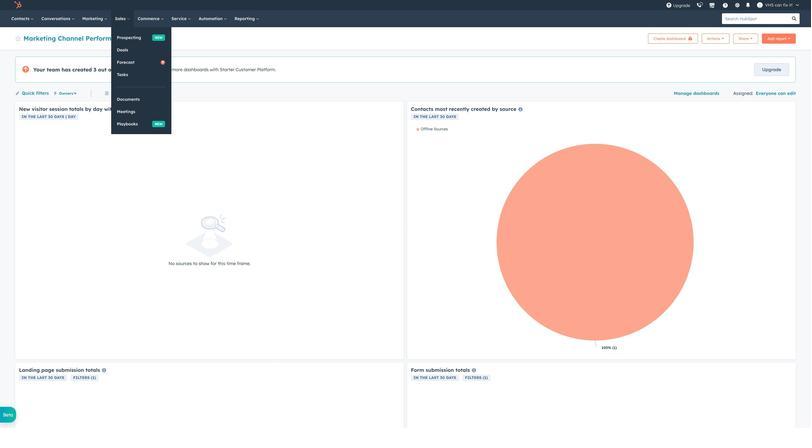 Task type: locate. For each thing, give the bounding box(es) containing it.
contacts most recently created by source element
[[407, 102, 796, 360]]

marketplaces image
[[710, 3, 715, 9]]

jacob simon image
[[757, 2, 763, 8]]

landing page submission totals element
[[15, 363, 404, 429]]

form submission totals element
[[407, 363, 796, 429]]

toggle series visibility region
[[417, 127, 448, 132]]

Search HubSpot search field
[[722, 13, 789, 24]]

banner
[[15, 32, 796, 44]]

menu
[[663, 0, 804, 10]]



Task type: vqa. For each thing, say whether or not it's contained in the screenshot.
the Edit defaults button for Company property defaults
no



Task type: describe. For each thing, give the bounding box(es) containing it.
new visitor session totals by day with source breakdown element
[[15, 102, 404, 360]]

interactive chart image
[[411, 127, 792, 356]]

sales menu
[[111, 27, 172, 134]]



